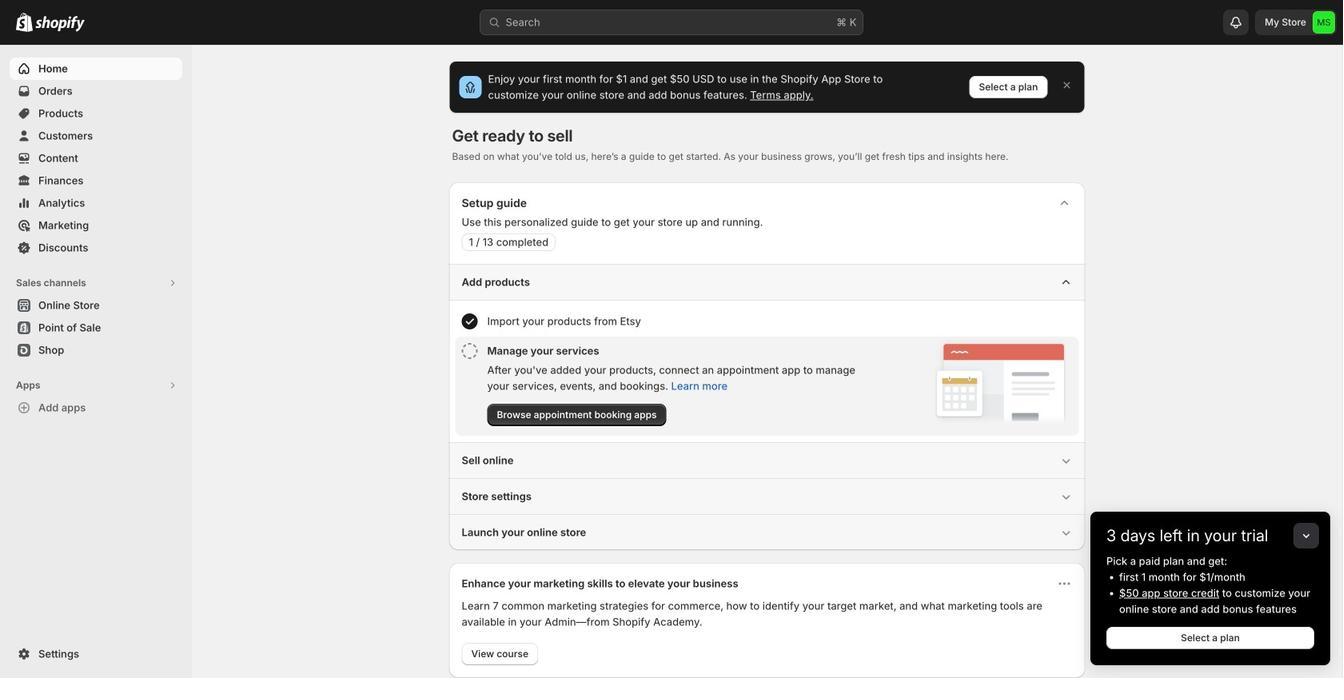 Task type: describe. For each thing, give the bounding box(es) containing it.
mark manage your services as done image
[[462, 343, 478, 359]]

setup guide region
[[449, 182, 1086, 550]]

import your products from etsy group
[[456, 307, 1080, 336]]

guide categories group
[[449, 264, 1086, 550]]

my store image
[[1313, 11, 1336, 34]]

add products group
[[449, 264, 1086, 442]]

shopify image
[[16, 13, 33, 32]]



Task type: locate. For each thing, give the bounding box(es) containing it.
mark import your products from etsy as not done image
[[462, 314, 478, 330]]

manage your services group
[[456, 337, 1080, 436]]

shopify image
[[35, 16, 85, 32]]



Task type: vqa. For each thing, say whether or not it's contained in the screenshot.
Description of your business often used in bios and listings
no



